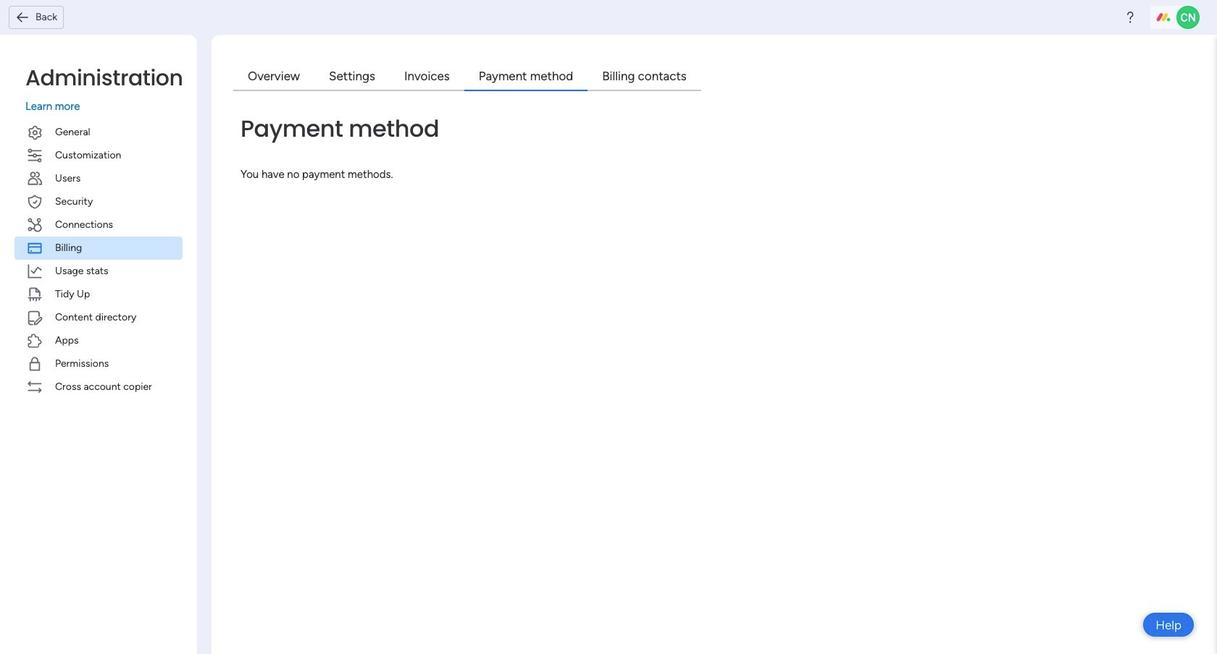 Task type: vqa. For each thing, say whether or not it's contained in the screenshot.
NOTIFICATIONS image
no



Task type: locate. For each thing, give the bounding box(es) containing it.
help image
[[1123, 10, 1137, 25]]



Task type: describe. For each thing, give the bounding box(es) containing it.
back to workspace image
[[15, 10, 30, 24]]

cool name image
[[1177, 6, 1200, 29]]



